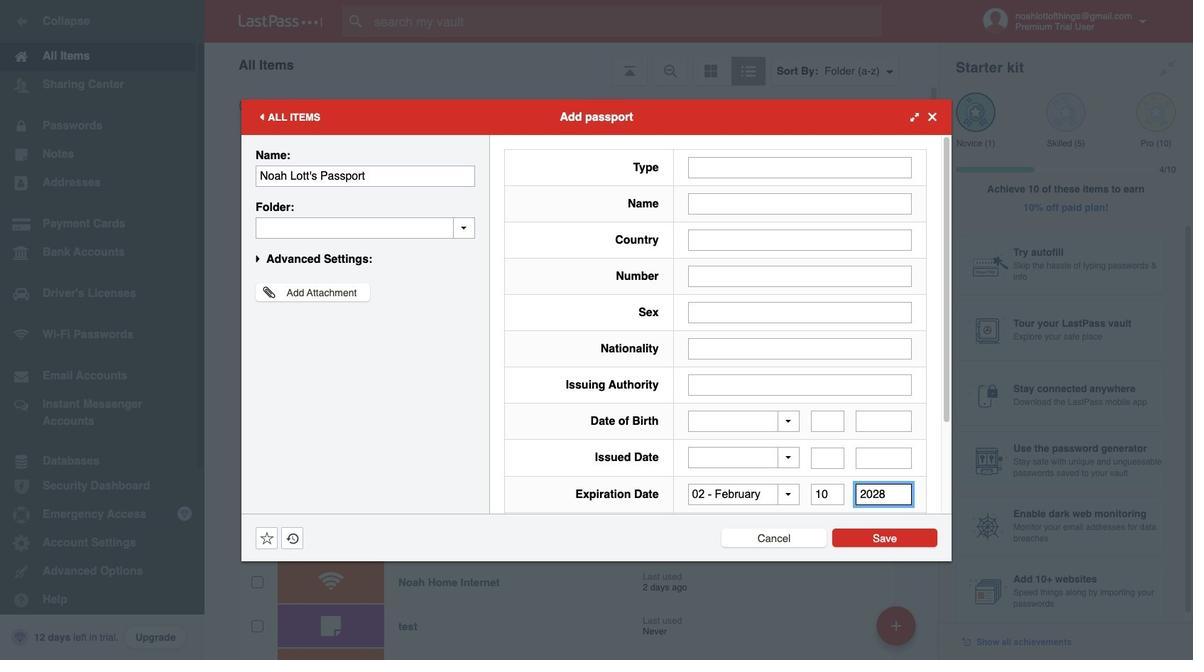 Task type: describe. For each thing, give the bounding box(es) containing it.
new item image
[[892, 621, 902, 631]]

new item navigation
[[872, 602, 925, 660]]

vault options navigation
[[205, 43, 939, 85]]

search my vault text field
[[343, 6, 910, 37]]



Task type: locate. For each thing, give the bounding box(es) containing it.
Search search field
[[343, 6, 910, 37]]

None text field
[[688, 229, 912, 250], [688, 374, 912, 395], [812, 411, 845, 432], [856, 411, 912, 432], [856, 447, 912, 469], [688, 229, 912, 250], [688, 374, 912, 395], [812, 411, 845, 432], [856, 411, 912, 432], [856, 447, 912, 469]]

lastpass image
[[239, 15, 323, 28]]

None text field
[[688, 157, 912, 178], [256, 165, 475, 187], [688, 193, 912, 214], [256, 217, 475, 238], [688, 265, 912, 287], [688, 302, 912, 323], [688, 338, 912, 359], [812, 447, 845, 469], [812, 484, 845, 505], [856, 484, 912, 505], [688, 157, 912, 178], [256, 165, 475, 187], [688, 193, 912, 214], [256, 217, 475, 238], [688, 265, 912, 287], [688, 302, 912, 323], [688, 338, 912, 359], [812, 447, 845, 469], [812, 484, 845, 505], [856, 484, 912, 505]]

main navigation navigation
[[0, 0, 205, 660]]

dialog
[[242, 99, 952, 616]]



